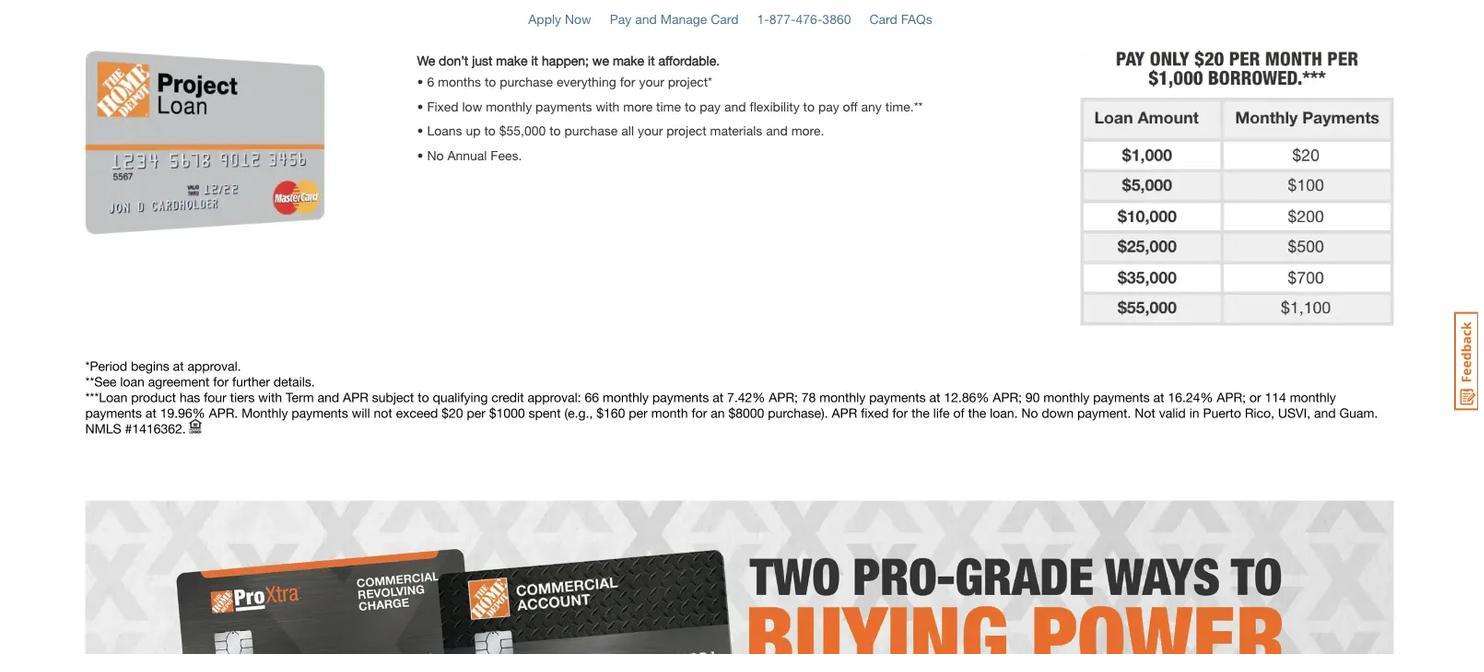Task type: vqa. For each thing, say whether or not it's contained in the screenshot.
Customer Reviews Button
no



Task type: describe. For each thing, give the bounding box(es) containing it.
more
[[623, 98, 653, 114]]

low
[[462, 98, 482, 114]]

alt text image
[[85, 344, 1394, 452]]

we don't just make it happen; we make it affordable. • 6 months to purchase everything for your project* • fixed low monthly payments with more time to pay and flexibility to pay off any time.** • loans up to $55,000 to purchase all your project materials and more. • no annual fees.
[[417, 52, 923, 162]]

0 vertical spatial and
[[635, 11, 657, 27]]

1-877-476-3860
[[757, 11, 851, 27]]

with
[[596, 98, 620, 114]]

2 • from the top
[[417, 123, 424, 138]]

1 vertical spatial your
[[638, 123, 663, 138]]

now
[[565, 11, 592, 27]]

to right 'up'
[[484, 123, 496, 138]]

project loan card image
[[85, 50, 399, 234]]

$55,000
[[499, 123, 546, 138]]

happen;
[[542, 52, 589, 68]]

everything
[[557, 74, 616, 89]]

materials
[[710, 123, 763, 138]]

project*
[[668, 74, 713, 89]]

apply
[[528, 11, 561, 27]]

2 vertical spatial and
[[766, 123, 788, 138]]

0 vertical spatial purchase
[[500, 74, 553, 89]]

annual
[[447, 147, 487, 162]]

project loan payment chart example image
[[1081, 50, 1394, 326]]

1-
[[757, 11, 769, 27]]

don't
[[439, 52, 468, 68]]

card faqs link
[[870, 11, 933, 27]]

to down just on the top left
[[485, 74, 496, 89]]

apply now
[[528, 11, 592, 27]]

just
[[472, 52, 493, 68]]

loans
[[427, 123, 462, 138]]

to up more.
[[803, 98, 815, 114]]

1 it from the left
[[531, 52, 538, 68]]

faqs
[[901, 11, 933, 27]]

time.**
[[886, 98, 923, 114]]

2 make from the left
[[613, 52, 644, 68]]

1 card from the left
[[711, 11, 739, 27]]

3860
[[822, 11, 851, 27]]

manage
[[661, 11, 707, 27]]

476-
[[796, 11, 823, 27]]

months
[[438, 74, 481, 89]]

1 make from the left
[[496, 52, 528, 68]]

to right time
[[685, 98, 696, 114]]



Task type: locate. For each thing, give the bounding box(es) containing it.
feedback link image
[[1454, 312, 1479, 411]]

affordable.
[[659, 52, 720, 68]]

apply now link
[[528, 11, 592, 27]]

it left happen;
[[531, 52, 538, 68]]

1 horizontal spatial and
[[724, 98, 746, 114]]

0 vertical spatial •
[[417, 98, 424, 114]]

• 6
[[417, 74, 434, 89]]

make up for
[[613, 52, 644, 68]]

0 horizontal spatial it
[[531, 52, 538, 68]]

1 horizontal spatial card
[[870, 11, 898, 27]]

2 it from the left
[[648, 52, 655, 68]]

1-877-476-3860 link
[[757, 11, 851, 27]]

make
[[496, 52, 528, 68], [613, 52, 644, 68]]

purchase
[[500, 74, 553, 89], [565, 123, 618, 138]]

card left faqs
[[870, 11, 898, 27]]

pay
[[700, 98, 721, 114], [818, 98, 839, 114]]

for
[[620, 74, 636, 89]]

0 horizontal spatial purchase
[[500, 74, 553, 89]]

to
[[485, 74, 496, 89], [685, 98, 696, 114], [803, 98, 815, 114], [484, 123, 496, 138], [550, 123, 561, 138]]

0 horizontal spatial pay
[[700, 98, 721, 114]]

pay left off
[[818, 98, 839, 114]]

project
[[667, 123, 707, 138]]

fixed
[[427, 98, 459, 114]]

purchase up monthly
[[500, 74, 553, 89]]

2 card from the left
[[870, 11, 898, 27]]

and down flexibility
[[766, 123, 788, 138]]

and right the pay
[[635, 11, 657, 27]]

1 vertical spatial and
[[724, 98, 746, 114]]

1 horizontal spatial make
[[613, 52, 644, 68]]

2 vertical spatial •
[[417, 147, 424, 162]]

1 • from the top
[[417, 98, 424, 114]]

all
[[622, 123, 634, 138]]

1 vertical spatial purchase
[[565, 123, 618, 138]]

card left the 1-
[[711, 11, 739, 27]]

0 vertical spatial your
[[639, 74, 664, 89]]

time
[[656, 98, 681, 114]]

it left "affordable."
[[648, 52, 655, 68]]

and
[[635, 11, 657, 27], [724, 98, 746, 114], [766, 123, 788, 138]]

purchase down with
[[565, 123, 618, 138]]

your right for
[[639, 74, 664, 89]]

1 vertical spatial •
[[417, 123, 424, 138]]

• left the no
[[417, 147, 424, 162]]

up
[[466, 123, 481, 138]]

fees.
[[491, 147, 522, 162]]

and up materials
[[724, 98, 746, 114]]

we
[[593, 52, 609, 68]]

2 pay from the left
[[818, 98, 839, 114]]

1 horizontal spatial it
[[648, 52, 655, 68]]

no
[[427, 147, 444, 162]]

pay
[[610, 11, 632, 27]]

any
[[861, 98, 882, 114]]

two pro-grade ways to buying power image
[[85, 501, 1394, 654]]

off
[[843, 98, 858, 114]]

card faqs
[[870, 11, 933, 27]]

your right all
[[638, 123, 663, 138]]

payments
[[536, 98, 592, 114]]

877-
[[769, 11, 796, 27]]

1 horizontal spatial purchase
[[565, 123, 618, 138]]

it
[[531, 52, 538, 68], [648, 52, 655, 68]]

we
[[417, 52, 435, 68]]

2 horizontal spatial and
[[766, 123, 788, 138]]

card
[[711, 11, 739, 27], [870, 11, 898, 27]]

pay and manage card
[[610, 11, 739, 27]]

to down payments
[[550, 123, 561, 138]]

make right just on the top left
[[496, 52, 528, 68]]

monthly
[[486, 98, 532, 114]]

• left fixed
[[417, 98, 424, 114]]

• left the loans at the top of the page
[[417, 123, 424, 138]]

0 horizontal spatial and
[[635, 11, 657, 27]]

your
[[639, 74, 664, 89], [638, 123, 663, 138]]

1 horizontal spatial pay
[[818, 98, 839, 114]]

pay down project*
[[700, 98, 721, 114]]

pay and manage card link
[[610, 11, 739, 27]]

0 horizontal spatial make
[[496, 52, 528, 68]]

flexibility
[[750, 98, 800, 114]]

1 pay from the left
[[700, 98, 721, 114]]

•
[[417, 98, 424, 114], [417, 123, 424, 138], [417, 147, 424, 162]]

3 • from the top
[[417, 147, 424, 162]]

0 horizontal spatial card
[[711, 11, 739, 27]]

more.
[[791, 123, 824, 138]]



